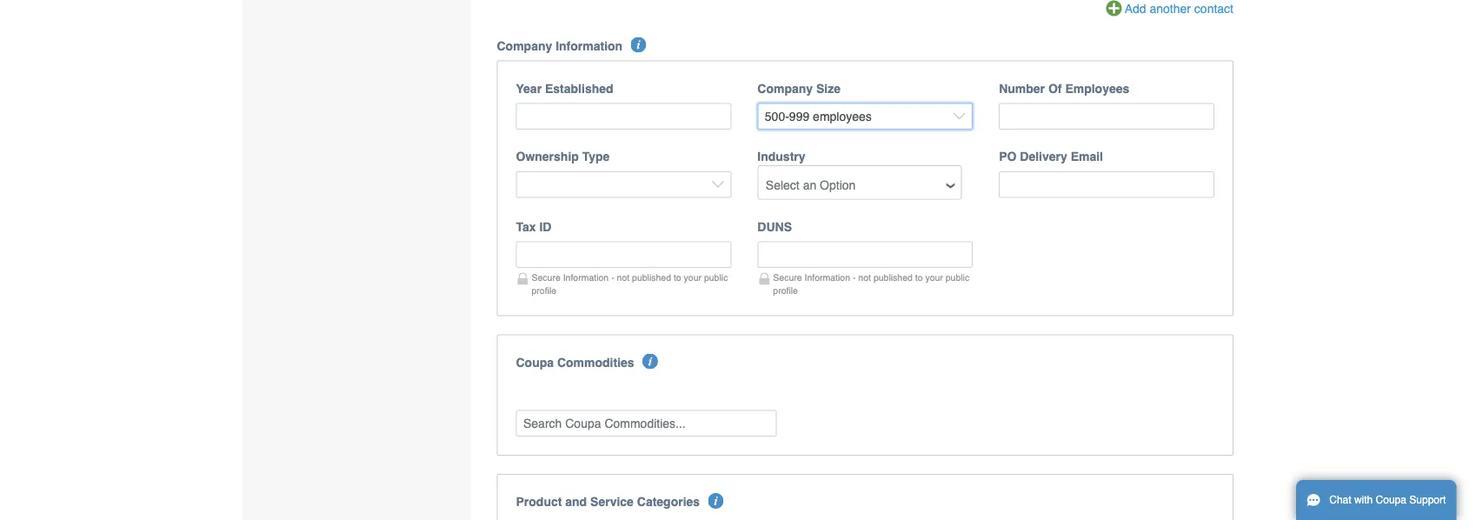 Task type: describe. For each thing, give the bounding box(es) containing it.
not for duns
[[859, 272, 871, 282]]

delivery
[[1020, 149, 1068, 163]]

Search Coupa Commodities... field
[[516, 410, 777, 436]]

chat with coupa support
[[1330, 494, 1446, 506]]

your for duns
[[926, 272, 943, 282]]

and
[[565, 495, 587, 509]]

company size
[[758, 81, 841, 95]]

coupa inside button
[[1376, 494, 1407, 506]]

company for company information
[[497, 39, 552, 52]]

product
[[516, 495, 562, 509]]

information for duns
[[805, 272, 851, 282]]

published for tax id
[[632, 272, 671, 282]]

additional information image for company information
[[631, 37, 647, 52]]

secure for tax id
[[532, 272, 561, 282]]

profile for duns
[[773, 285, 798, 295]]

to for tax id
[[674, 272, 681, 282]]

public for duns
[[946, 272, 970, 282]]

commodities
[[557, 355, 634, 369]]

ownership
[[516, 149, 579, 163]]

profile for tax id
[[532, 285, 557, 295]]

DUNS text field
[[758, 241, 973, 268]]

year
[[516, 81, 542, 95]]

PO Delivery Email text field
[[999, 171, 1215, 198]]

industry
[[758, 149, 806, 163]]

additional information image
[[708, 493, 724, 509]]

of
[[1049, 81, 1062, 95]]

categories
[[637, 495, 700, 509]]

Industry text field
[[759, 172, 960, 199]]

information for tax id
[[563, 272, 609, 282]]

public for tax id
[[704, 272, 728, 282]]

tax
[[516, 219, 536, 233]]

Year Established text field
[[516, 103, 732, 129]]

contact
[[1195, 1, 1234, 15]]

not for tax id
[[617, 272, 630, 282]]

product and service categories
[[516, 495, 700, 509]]

to for duns
[[915, 272, 923, 282]]

support
[[1410, 494, 1446, 506]]

established
[[545, 81, 614, 95]]

duns
[[758, 219, 792, 233]]

0 vertical spatial coupa
[[516, 355, 554, 369]]

published for duns
[[874, 272, 913, 282]]



Task type: vqa. For each thing, say whether or not it's contained in the screenshot.
the tax
yes



Task type: locate. For each thing, give the bounding box(es) containing it.
0 horizontal spatial to
[[674, 272, 681, 282]]

1 horizontal spatial -
[[853, 272, 856, 282]]

to down tax id text box
[[674, 272, 681, 282]]

public
[[704, 272, 728, 282], [946, 272, 970, 282]]

secure
[[532, 272, 561, 282], [773, 272, 802, 282]]

add another contact button
[[1107, 0, 1234, 19]]

1 your from the left
[[684, 272, 702, 282]]

1 secure from the left
[[532, 272, 561, 282]]

service
[[591, 495, 634, 509]]

information
[[556, 39, 623, 52], [563, 272, 609, 282], [805, 272, 851, 282]]

0 horizontal spatial published
[[632, 272, 671, 282]]

your for tax id
[[684, 272, 702, 282]]

published
[[632, 272, 671, 282], [874, 272, 913, 282]]

tax id
[[516, 219, 552, 233]]

another
[[1150, 1, 1191, 15]]

1 secure information - not published to your public profile from the left
[[532, 272, 728, 295]]

employees
[[1066, 81, 1130, 95]]

1 horizontal spatial published
[[874, 272, 913, 282]]

secure down duns
[[773, 272, 802, 282]]

1 horizontal spatial to
[[915, 272, 923, 282]]

1 horizontal spatial company
[[758, 81, 813, 95]]

1 not from the left
[[617, 272, 630, 282]]

1 horizontal spatial secure information - not published to your public profile
[[773, 272, 970, 295]]

0 vertical spatial company
[[497, 39, 552, 52]]

2 - from the left
[[853, 272, 856, 282]]

company information
[[497, 39, 623, 52]]

0 horizontal spatial coupa
[[516, 355, 554, 369]]

id
[[540, 219, 552, 233]]

1 to from the left
[[674, 272, 681, 282]]

2 published from the left
[[874, 272, 913, 282]]

information down tax id text box
[[563, 272, 609, 282]]

chat with coupa support button
[[1297, 480, 1457, 520]]

- down tax id text box
[[611, 272, 614, 282]]

1 horizontal spatial not
[[859, 272, 871, 282]]

profile
[[532, 285, 557, 295], [773, 285, 798, 295]]

2 secure information - not published to your public profile from the left
[[773, 272, 970, 295]]

information up established
[[556, 39, 623, 52]]

company up year
[[497, 39, 552, 52]]

1 vertical spatial coupa
[[1376, 494, 1407, 506]]

2 not from the left
[[859, 272, 871, 282]]

profile down id
[[532, 285, 557, 295]]

your down duns text box
[[926, 272, 943, 282]]

not down tax id text box
[[617, 272, 630, 282]]

Tax ID text field
[[516, 241, 732, 268]]

to down duns text box
[[915, 272, 923, 282]]

profile down duns
[[773, 285, 798, 295]]

0 horizontal spatial public
[[704, 272, 728, 282]]

- for duns
[[853, 272, 856, 282]]

additional information image
[[631, 37, 647, 52], [643, 353, 658, 369]]

not
[[617, 272, 630, 282], [859, 272, 871, 282]]

coupa left 'commodities'
[[516, 355, 554, 369]]

2 to from the left
[[915, 272, 923, 282]]

email
[[1071, 149, 1104, 163]]

- for tax id
[[611, 272, 614, 282]]

coupa commodities
[[516, 355, 634, 369]]

size
[[817, 81, 841, 95]]

1 horizontal spatial profile
[[773, 285, 798, 295]]

1 horizontal spatial coupa
[[1376, 494, 1407, 506]]

1 horizontal spatial your
[[926, 272, 943, 282]]

1 vertical spatial company
[[758, 81, 813, 95]]

2 profile from the left
[[773, 285, 798, 295]]

1 vertical spatial additional information image
[[643, 353, 658, 369]]

secure information - not published to your public profile for duns
[[773, 272, 970, 295]]

add
[[1125, 1, 1147, 15]]

secure for duns
[[773, 272, 802, 282]]

additional information image up year established text field
[[631, 37, 647, 52]]

secure down id
[[532, 272, 561, 282]]

1 public from the left
[[704, 272, 728, 282]]

your
[[684, 272, 702, 282], [926, 272, 943, 282]]

0 horizontal spatial not
[[617, 272, 630, 282]]

-
[[611, 272, 614, 282], [853, 272, 856, 282]]

published down tax id text box
[[632, 272, 671, 282]]

additional information image for coupa commodities
[[643, 353, 658, 369]]

number
[[999, 81, 1045, 95]]

0 horizontal spatial secure
[[532, 272, 561, 282]]

company left size
[[758, 81, 813, 95]]

0 horizontal spatial -
[[611, 272, 614, 282]]

secure information - not published to your public profile for tax id
[[532, 272, 728, 295]]

information down duns text box
[[805, 272, 851, 282]]

to
[[674, 272, 681, 282], [915, 272, 923, 282]]

coupa right with
[[1376, 494, 1407, 506]]

year established
[[516, 81, 614, 95]]

0 vertical spatial additional information image
[[631, 37, 647, 52]]

1 - from the left
[[611, 272, 614, 282]]

1 published from the left
[[632, 272, 671, 282]]

type
[[582, 149, 610, 163]]

secure information - not published to your public profile down tax id text box
[[532, 272, 728, 295]]

with
[[1355, 494, 1373, 506]]

your down tax id text box
[[684, 272, 702, 282]]

coupa
[[516, 355, 554, 369], [1376, 494, 1407, 506]]

po delivery email
[[999, 149, 1104, 163]]

additional information image right 'commodities'
[[643, 353, 658, 369]]

company
[[497, 39, 552, 52], [758, 81, 813, 95]]

ownership type
[[516, 149, 610, 163]]

add another contact
[[1125, 1, 1234, 15]]

company for company size
[[758, 81, 813, 95]]

1 profile from the left
[[532, 285, 557, 295]]

- down duns text box
[[853, 272, 856, 282]]

secure information - not published to your public profile
[[532, 272, 728, 295], [773, 272, 970, 295]]

1 horizontal spatial secure
[[773, 272, 802, 282]]

not down duns text box
[[859, 272, 871, 282]]

Number Of Employees text field
[[999, 103, 1215, 129]]

0 horizontal spatial your
[[684, 272, 702, 282]]

0 horizontal spatial secure information - not published to your public profile
[[532, 272, 728, 295]]

2 your from the left
[[926, 272, 943, 282]]

secure information - not published to your public profile down duns text box
[[773, 272, 970, 295]]

0 horizontal spatial company
[[497, 39, 552, 52]]

chat
[[1330, 494, 1352, 506]]

1 horizontal spatial public
[[946, 272, 970, 282]]

0 horizontal spatial profile
[[532, 285, 557, 295]]

number of employees
[[999, 81, 1130, 95]]

published down duns text box
[[874, 272, 913, 282]]

2 secure from the left
[[773, 272, 802, 282]]

po
[[999, 149, 1017, 163]]

2 public from the left
[[946, 272, 970, 282]]



